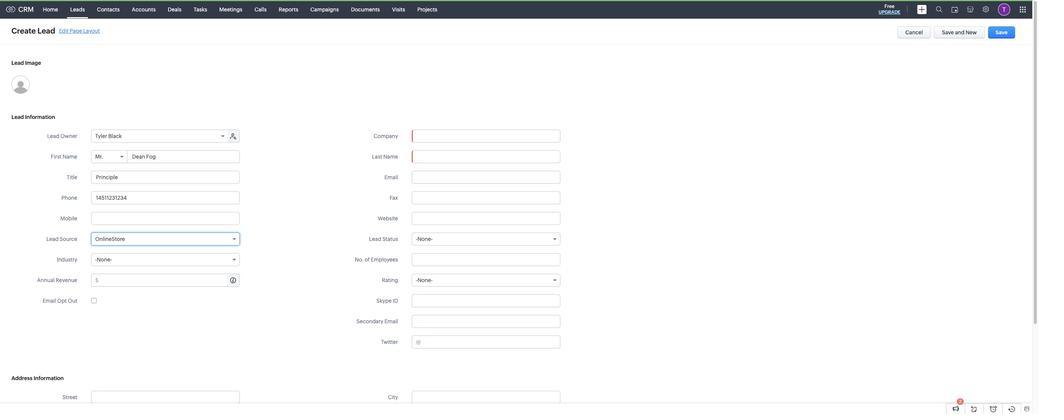 Task type: locate. For each thing, give the bounding box(es) containing it.
home link
[[37, 0, 64, 19]]

free
[[885, 3, 895, 9]]

email left opt
[[43, 298, 56, 304]]

none- right status
[[418, 236, 433, 242]]

-none- for lead status
[[416, 236, 433, 242]]

lead image
[[11, 60, 41, 66]]

2
[[960, 399, 962, 404]]

onlinestore
[[95, 236, 125, 242]]

-
[[416, 236, 418, 242], [95, 257, 97, 263], [416, 277, 418, 283]]

1 name from the left
[[63, 154, 77, 160]]

information
[[25, 114, 55, 120], [34, 375, 64, 381]]

none-
[[418, 236, 433, 242], [97, 257, 112, 263], [418, 277, 433, 283]]

create
[[11, 26, 36, 35]]

skype id
[[377, 298, 398, 304]]

lead for lead image
[[11, 60, 24, 66]]

None text field
[[412, 150, 561, 163], [128, 151, 239, 163], [91, 192, 240, 204], [412, 192, 561, 204], [91, 212, 240, 225], [412, 253, 561, 266], [412, 295, 561, 307], [91, 391, 240, 404], [412, 391, 561, 404], [412, 150, 561, 163], [128, 151, 239, 163], [91, 192, 240, 204], [412, 192, 561, 204], [91, 212, 240, 225], [412, 253, 561, 266], [412, 295, 561, 307], [91, 391, 240, 404], [412, 391, 561, 404]]

1 horizontal spatial save
[[996, 29, 1008, 35]]

2 vertical spatial -none- field
[[412, 274, 561, 287]]

0 vertical spatial -
[[416, 236, 418, 242]]

save and new button
[[935, 26, 986, 39]]

name right first
[[63, 154, 77, 160]]

- for lead status
[[416, 236, 418, 242]]

mobile
[[60, 216, 77, 222]]

campaigns
[[311, 6, 339, 12]]

0 vertical spatial -none-
[[416, 236, 433, 242]]

save down profile element
[[996, 29, 1008, 35]]

black
[[108, 133, 122, 139]]

email
[[385, 174, 398, 180], [43, 298, 56, 304], [385, 319, 398, 325]]

home
[[43, 6, 58, 12]]

-none- right status
[[416, 236, 433, 242]]

name
[[63, 154, 77, 160], [384, 154, 398, 160]]

1 vertical spatial -none-
[[95, 257, 112, 263]]

lead for lead information
[[11, 114, 24, 120]]

crm link
[[6, 5, 34, 13]]

0 vertical spatial none-
[[418, 236, 433, 242]]

reports link
[[273, 0, 305, 19]]

profile image
[[999, 3, 1011, 15]]

2 vertical spatial -none-
[[416, 277, 433, 283]]

2 name from the left
[[384, 154, 398, 160]]

of
[[365, 257, 370, 263]]

None field
[[412, 130, 560, 142]]

1 vertical spatial email
[[43, 298, 56, 304]]

-none- field for industry
[[91, 253, 240, 266]]

0 vertical spatial email
[[385, 174, 398, 180]]

first name
[[51, 154, 77, 160]]

2 vertical spatial email
[[385, 319, 398, 325]]

information right address
[[34, 375, 64, 381]]

edit page layout link
[[59, 28, 100, 34]]

fax
[[390, 195, 398, 201]]

2 vertical spatial -
[[416, 277, 418, 283]]

save inside button
[[943, 29, 955, 35]]

2 vertical spatial none-
[[418, 277, 433, 283]]

calls link
[[249, 0, 273, 19]]

- up $
[[95, 257, 97, 263]]

no. of employees
[[355, 257, 398, 263]]

-none- for industry
[[95, 257, 112, 263]]

projects link
[[411, 0, 444, 19]]

- right rating
[[416, 277, 418, 283]]

2 save from the left
[[996, 29, 1008, 35]]

1 vertical spatial none-
[[97, 257, 112, 263]]

lead status
[[369, 236, 398, 242]]

none- right rating
[[418, 277, 433, 283]]

email for email
[[385, 174, 398, 180]]

1 horizontal spatial name
[[384, 154, 398, 160]]

save
[[943, 29, 955, 35], [996, 29, 1008, 35]]

secondary email
[[357, 319, 398, 325]]

leads
[[70, 6, 85, 12]]

layout
[[83, 28, 100, 34]]

lead left status
[[369, 236, 382, 242]]

city
[[388, 394, 398, 401]]

save button
[[989, 26, 1016, 39]]

1 vertical spatial information
[[34, 375, 64, 381]]

0 vertical spatial information
[[25, 114, 55, 120]]

save and new
[[943, 29, 978, 35]]

1 vertical spatial -
[[95, 257, 97, 263]]

email up the twitter
[[385, 319, 398, 325]]

name right last
[[384, 154, 398, 160]]

deals
[[168, 6, 182, 12]]

0 horizontal spatial name
[[63, 154, 77, 160]]

1 vertical spatial -none- field
[[91, 253, 240, 266]]

lead for lead owner
[[47, 133, 59, 139]]

none- down "onlinestore"
[[97, 257, 112, 263]]

$
[[95, 277, 99, 283]]

create menu element
[[913, 0, 932, 19]]

lead left source
[[46, 236, 59, 242]]

lead left 'edit'
[[37, 26, 55, 35]]

lead down image
[[11, 114, 24, 120]]

status
[[383, 236, 398, 242]]

lead left image
[[11, 60, 24, 66]]

annual revenue
[[37, 277, 77, 283]]

- right status
[[416, 236, 418, 242]]

image image
[[11, 76, 30, 94]]

none- for industry
[[97, 257, 112, 263]]

0 vertical spatial -none- field
[[412, 233, 561, 246]]

-none- down "onlinestore"
[[95, 257, 112, 263]]

name for last name
[[384, 154, 398, 160]]

opt
[[57, 298, 67, 304]]

None text field
[[412, 130, 560, 142], [91, 171, 240, 184], [412, 171, 561, 184], [412, 212, 561, 225], [100, 274, 239, 287], [412, 315, 561, 328], [422, 336, 560, 348], [412, 130, 560, 142], [91, 171, 240, 184], [412, 171, 561, 184], [412, 212, 561, 225], [100, 274, 239, 287], [412, 315, 561, 328], [422, 336, 560, 348]]

save left and
[[943, 29, 955, 35]]

information up lead owner at the left of page
[[25, 114, 55, 120]]

OnlineStore field
[[91, 233, 240, 246]]

source
[[60, 236, 77, 242]]

first
[[51, 154, 62, 160]]

-none- right rating
[[416, 277, 433, 283]]

phone
[[61, 195, 77, 201]]

skype
[[377, 298, 392, 304]]

-None- field
[[412, 233, 561, 246], [91, 253, 240, 266], [412, 274, 561, 287]]

tyler
[[95, 133, 107, 139]]

and
[[956, 29, 965, 35]]

address
[[11, 375, 32, 381]]

-none-
[[416, 236, 433, 242], [95, 257, 112, 263], [416, 277, 433, 283]]

meetings link
[[213, 0, 249, 19]]

1 save from the left
[[943, 29, 955, 35]]

0 horizontal spatial save
[[943, 29, 955, 35]]

calls
[[255, 6, 267, 12]]

lead source
[[46, 236, 77, 242]]

lead for lead status
[[369, 236, 382, 242]]

mr.
[[95, 154, 103, 160]]

lead
[[37, 26, 55, 35], [11, 60, 24, 66], [11, 114, 24, 120], [47, 133, 59, 139], [46, 236, 59, 242], [369, 236, 382, 242]]

lead left owner
[[47, 133, 59, 139]]

save for save and new
[[943, 29, 955, 35]]

email up 'fax'
[[385, 174, 398, 180]]

accounts link
[[126, 0, 162, 19]]

contacts
[[97, 6, 120, 12]]

save inside button
[[996, 29, 1008, 35]]

page
[[70, 28, 82, 34]]



Task type: vqa. For each thing, say whether or not it's contained in the screenshot.
Chats image at the left of page
no



Task type: describe. For each thing, give the bounding box(es) containing it.
contacts link
[[91, 0, 126, 19]]

address information
[[11, 375, 64, 381]]

save for save
[[996, 29, 1008, 35]]

deals link
[[162, 0, 188, 19]]

visits
[[392, 6, 405, 12]]

meetings
[[219, 6, 243, 12]]

tasks
[[194, 6, 207, 12]]

@
[[416, 339, 421, 345]]

website
[[378, 216, 398, 222]]

- for industry
[[95, 257, 97, 263]]

out
[[68, 298, 77, 304]]

Mr. field
[[91, 151, 127, 163]]

cancel
[[906, 29, 924, 35]]

title
[[67, 174, 77, 180]]

search element
[[932, 0, 948, 19]]

secondary
[[357, 319, 384, 325]]

-none- field for rating
[[412, 274, 561, 287]]

email for email opt out
[[43, 298, 56, 304]]

lead information
[[11, 114, 55, 120]]

none- for rating
[[418, 277, 433, 283]]

create menu image
[[918, 5, 927, 14]]

annual
[[37, 277, 55, 283]]

twitter
[[381, 339, 398, 345]]

-none- for rating
[[416, 277, 433, 283]]

lead for lead source
[[46, 236, 59, 242]]

reports
[[279, 6, 298, 12]]

owner
[[60, 133, 77, 139]]

id
[[393, 298, 398, 304]]

last name
[[372, 154, 398, 160]]

profile element
[[994, 0, 1016, 19]]

company
[[374, 133, 398, 139]]

accounts
[[132, 6, 156, 12]]

visits link
[[386, 0, 411, 19]]

- for rating
[[416, 277, 418, 283]]

cancel button
[[898, 26, 932, 39]]

rating
[[382, 277, 398, 283]]

no.
[[355, 257, 364, 263]]

name for first name
[[63, 154, 77, 160]]

tasks link
[[188, 0, 213, 19]]

lead owner
[[47, 133, 77, 139]]

search image
[[937, 6, 943, 13]]

-none- field for lead status
[[412, 233, 561, 246]]

edit
[[59, 28, 69, 34]]

Tyler Black field
[[91, 130, 228, 142]]

last
[[372, 154, 383, 160]]

free upgrade
[[879, 3, 901, 15]]

employees
[[371, 257, 398, 263]]

image
[[25, 60, 41, 66]]

leads link
[[64, 0, 91, 19]]

tyler black
[[95, 133, 122, 139]]

campaigns link
[[305, 0, 345, 19]]

documents link
[[345, 0, 386, 19]]

create lead edit page layout
[[11, 26, 100, 35]]

none- for lead status
[[418, 236, 433, 242]]

street
[[62, 394, 77, 401]]

email opt out
[[43, 298, 77, 304]]

calendar image
[[952, 6, 959, 12]]

information for address information
[[34, 375, 64, 381]]

crm
[[18, 5, 34, 13]]

documents
[[351, 6, 380, 12]]

revenue
[[56, 277, 77, 283]]

information for lead information
[[25, 114, 55, 120]]

new
[[966, 29, 978, 35]]

upgrade
[[879, 10, 901, 15]]

projects
[[418, 6, 438, 12]]

industry
[[57, 257, 77, 263]]



